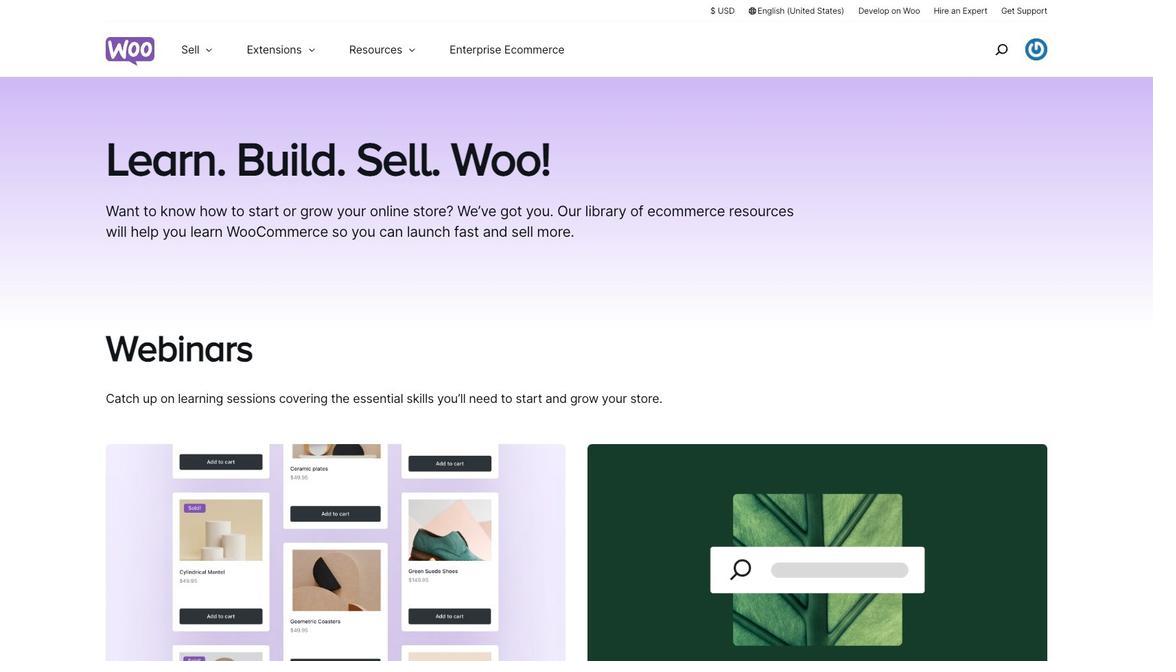 Task type: vqa. For each thing, say whether or not it's contained in the screenshot.
Service navigation menu element at right top
yes



Task type: describe. For each thing, give the bounding box(es) containing it.
open account menu image
[[1026, 38, 1047, 60]]

service navigation menu element
[[966, 27, 1047, 72]]



Task type: locate. For each thing, give the bounding box(es) containing it.
search image
[[991, 38, 1012, 60]]



